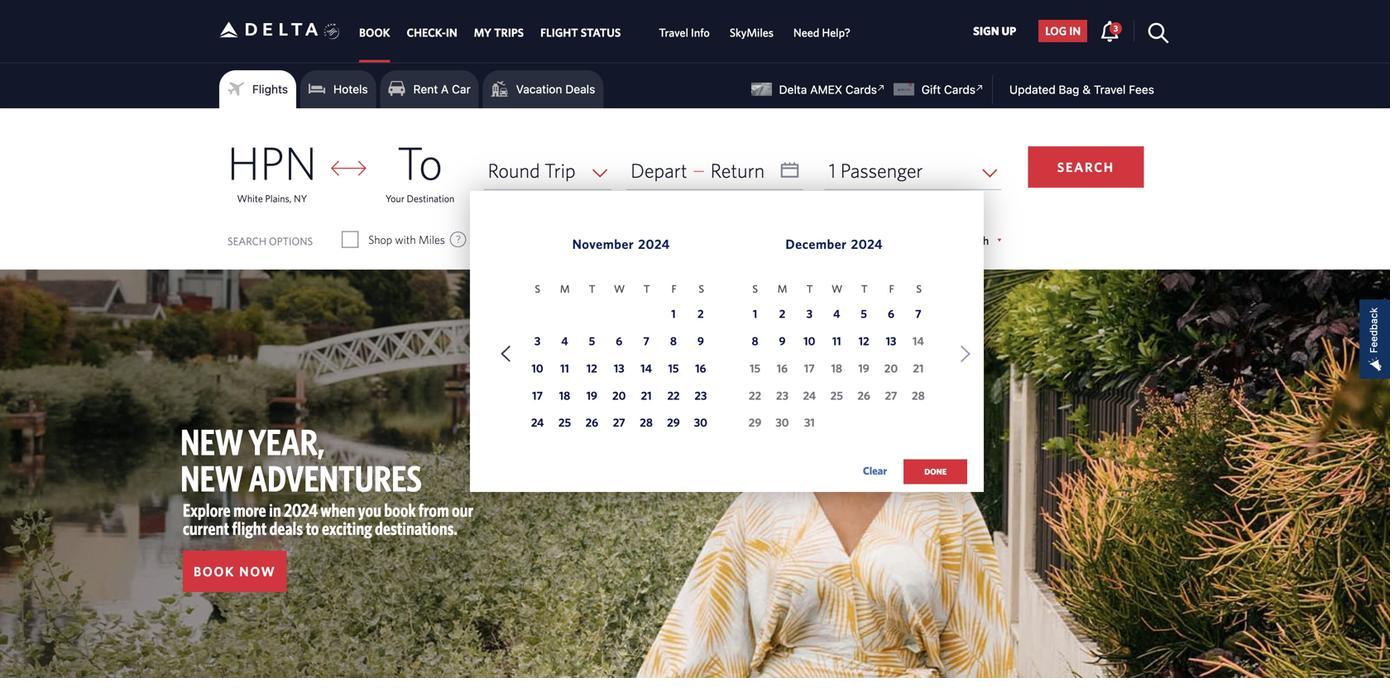 Task type: vqa. For each thing, say whether or not it's contained in the screenshot.


Task type: locate. For each thing, give the bounding box(es) containing it.
4 link up 18 link at bottom
[[554, 332, 576, 354]]

w for december
[[832, 283, 843, 295]]

10 link up 31
[[799, 332, 821, 354]]

1 vertical spatial 13
[[614, 362, 625, 375]]

7
[[916, 307, 922, 321], [644, 335, 650, 348]]

1 horizontal spatial 13 link
[[881, 332, 902, 354]]

1 link for december 2024
[[745, 305, 766, 327]]

advanced search
[[905, 234, 990, 248]]

explore more in 2024 when you book from our current flight deals to exciting destinations.
[[183, 500, 474, 539]]

amex
[[811, 83, 843, 96]]

2 w from the left
[[832, 283, 843, 295]]

1 horizontal spatial 2 link
[[772, 305, 794, 327]]

11 for 11 link to the top
[[833, 335, 842, 348]]

in right more at the bottom
[[269, 500, 281, 521]]

7 up 14 link
[[644, 335, 650, 348]]

0 horizontal spatial search
[[228, 235, 267, 248]]

0 vertical spatial 20
[[885, 362, 898, 375]]

1 horizontal spatial 7 link
[[908, 305, 930, 327]]

5 link
[[854, 305, 875, 327], [582, 332, 603, 354]]

search down white
[[228, 235, 267, 248]]

m for november
[[560, 283, 570, 295]]

0 horizontal spatial 4
[[562, 335, 569, 348]]

7 link up 14 link
[[636, 332, 657, 354]]

2024 left dates
[[639, 237, 670, 252]]

4 down december 2024
[[834, 307, 841, 321]]

1 w from the left
[[614, 283, 625, 295]]

4 up 18 link at bottom
[[562, 335, 569, 348]]

1
[[829, 159, 836, 182], [672, 307, 676, 321], [753, 307, 758, 321]]

28 down 21 link
[[640, 416, 653, 430]]

1 horizontal spatial m
[[778, 283, 788, 295]]

f for november 2024
[[672, 283, 677, 295]]

0 vertical spatial 10 link
[[799, 332, 821, 354]]

0 horizontal spatial 20
[[613, 389, 626, 403]]

new year, new adventures
[[180, 421, 422, 500]]

7 down advanced
[[916, 307, 922, 321]]

9
[[698, 335, 704, 348], [780, 335, 786, 348]]

1 2 from the left
[[698, 307, 704, 321]]

t down december 2024
[[862, 283, 868, 295]]

0 vertical spatial 27
[[886, 389, 898, 403]]

m down 'december'
[[778, 283, 788, 295]]

in right log
[[1070, 24, 1082, 38]]

1 horizontal spatial travel
[[1094, 83, 1126, 96]]

1 horizontal spatial 9
[[780, 335, 786, 348]]

2 s from the left
[[699, 283, 705, 295]]

15 right 14 link
[[669, 362, 679, 375]]

2024
[[639, 237, 670, 252], [852, 237, 883, 252], [284, 500, 318, 521]]

0 horizontal spatial 13
[[614, 362, 625, 375]]

w for november
[[614, 283, 625, 295]]

search down &
[[1058, 159, 1115, 175]]

hotels
[[334, 82, 368, 96]]

1 16 from the left
[[696, 362, 707, 375]]

destination
[[407, 193, 455, 205]]

1 link up 15 link
[[663, 305, 685, 327]]

2 23 from the left
[[777, 389, 789, 403]]

17 up 31
[[805, 362, 815, 375]]

your
[[386, 193, 405, 205]]

book left the now
[[194, 564, 235, 580]]

8 link
[[663, 332, 685, 354], [745, 332, 766, 354]]

1 horizontal spatial 25
[[831, 389, 844, 403]]

book now link
[[183, 551, 287, 593]]

2 2 link from the left
[[772, 305, 794, 327]]

25 link
[[554, 414, 576, 436]]

advanced
[[905, 234, 954, 248]]

1 9 from the left
[[698, 335, 704, 348]]

3 link up 17 link
[[527, 332, 549, 354]]

15 link
[[663, 360, 685, 381]]

19
[[859, 362, 870, 375], [587, 389, 598, 403]]

0 horizontal spatial 8
[[671, 335, 677, 348]]

0 vertical spatial 28
[[912, 389, 925, 403]]

30
[[694, 416, 708, 430], [776, 416, 790, 430]]

1 horizontal spatial 28
[[912, 389, 925, 403]]

1 horizontal spatial 26
[[858, 389, 871, 403]]

12 for the rightmost 12 link
[[859, 335, 870, 348]]

1 vertical spatial 6 link
[[609, 332, 630, 354]]

1 vertical spatial 11
[[561, 362, 570, 375]]

m
[[560, 283, 570, 295], [778, 283, 788, 295]]

2024 for november 2024
[[639, 237, 670, 252]]

2 22 from the left
[[749, 389, 762, 403]]

my
[[474, 26, 492, 39]]

17 left 18 link at bottom
[[533, 389, 543, 403]]

our
[[452, 500, 474, 521]]

1 horizontal spatial f
[[890, 283, 895, 295]]

2 t from the left
[[644, 283, 650, 295]]

1 vertical spatial 14
[[641, 362, 652, 375]]

w down december 2024
[[832, 283, 843, 295]]

0 horizontal spatial 2 link
[[690, 305, 712, 327]]

1 vertical spatial 21
[[641, 389, 652, 403]]

1 horizontal spatial 6
[[888, 307, 895, 321]]

1 vertical spatial 7 link
[[636, 332, 657, 354]]

Round Trip field
[[484, 152, 612, 190]]

0 horizontal spatial 5 link
[[582, 332, 603, 354]]

0 horizontal spatial 8 link
[[663, 332, 685, 354]]

10 link up 17 link
[[527, 360, 549, 381]]

december
[[786, 237, 847, 252]]

30 down 23 link in the bottom of the page
[[694, 416, 708, 430]]

1 Passenger field
[[825, 152, 1002, 190]]

vacation deals link
[[492, 77, 596, 102]]

1 horizontal spatial 2024
[[639, 237, 670, 252]]

5 up 19 link
[[589, 335, 595, 348]]

0 vertical spatial 13
[[886, 335, 897, 348]]

3
[[1114, 23, 1119, 33], [807, 307, 813, 321], [535, 335, 541, 348]]

0 vertical spatial 26
[[858, 389, 871, 403]]

dates
[[683, 233, 709, 247]]

10 up 17 link
[[532, 362, 544, 375]]

1 vertical spatial 7
[[644, 335, 650, 348]]

t down my dates are flexible checkbox
[[644, 283, 650, 295]]

0 horizontal spatial cards
[[846, 83, 878, 96]]

plains,
[[265, 193, 292, 205]]

0 vertical spatial 11 link
[[827, 332, 848, 354]]

1 vertical spatial 3 link
[[799, 305, 821, 327]]

None text field
[[627, 152, 804, 190]]

0 vertical spatial 17
[[805, 362, 815, 375]]

1 f from the left
[[672, 283, 677, 295]]

4 t from the left
[[862, 283, 868, 295]]

1 left passenger on the right
[[829, 159, 836, 182]]

0 horizontal spatial 6
[[616, 335, 623, 348]]

0 horizontal spatial 29
[[667, 416, 680, 430]]

t down 'december'
[[807, 283, 814, 295]]

s
[[535, 283, 541, 295], [699, 283, 705, 295], [753, 283, 758, 295], [917, 283, 922, 295]]

6 link
[[881, 305, 902, 327], [609, 332, 630, 354]]

24 down 17 link
[[531, 416, 544, 430]]

3 down 'december'
[[807, 307, 813, 321]]

s down refundable
[[535, 283, 541, 295]]

0 horizontal spatial 1 link
[[663, 305, 685, 327]]

1 horizontal spatial 19
[[859, 362, 870, 375]]

1 horizontal spatial 11
[[833, 335, 842, 348]]

4
[[834, 307, 841, 321], [562, 335, 569, 348]]

1 horizontal spatial 2
[[780, 307, 786, 321]]

5 link up 19 link
[[582, 332, 603, 354]]

1 8 from the left
[[671, 335, 677, 348]]

1 vertical spatial 12
[[587, 362, 598, 375]]

2 horizontal spatial 1
[[829, 159, 836, 182]]

0 horizontal spatial 9 link
[[690, 332, 712, 354]]

22 right 23 link in the bottom of the page
[[749, 389, 762, 403]]

20
[[885, 362, 898, 375], [613, 389, 626, 403]]

29 left 31
[[749, 416, 762, 430]]

check-in
[[407, 26, 458, 39]]

w down november 2024
[[614, 283, 625, 295]]

2024 left when
[[284, 500, 318, 521]]

need
[[794, 26, 820, 39]]

3 up 17 link
[[535, 335, 541, 348]]

my trips link
[[474, 18, 524, 47]]

1 vertical spatial 4 link
[[554, 332, 576, 354]]

0 horizontal spatial 25
[[559, 416, 571, 430]]

0 horizontal spatial 15
[[669, 362, 679, 375]]

shop
[[369, 233, 393, 247]]

29 down 22 link at the left
[[667, 416, 680, 430]]

book for book now
[[194, 564, 235, 580]]

0 vertical spatial 4
[[834, 307, 841, 321]]

1 horizontal spatial 8
[[752, 335, 759, 348]]

log
[[1046, 24, 1068, 38]]

1 2 link from the left
[[690, 305, 712, 327]]

2 horizontal spatial 3 link
[[1101, 20, 1123, 41]]

5 for top '5' link
[[861, 307, 868, 321]]

11
[[833, 335, 842, 348], [561, 362, 570, 375]]

10 link
[[799, 332, 821, 354], [527, 360, 549, 381]]

skymiles link
[[730, 18, 774, 47]]

1 horizontal spatial 22
[[749, 389, 762, 403]]

this link opens another site in a new window that may not follow the same accessibility policies as delta air lines. image
[[973, 80, 988, 96]]

2 link down 'december'
[[772, 305, 794, 327]]

16 right 15 link
[[696, 362, 707, 375]]

0 vertical spatial book
[[359, 26, 390, 39]]

2 8 link from the left
[[745, 332, 766, 354]]

0 horizontal spatial 27
[[613, 416, 626, 430]]

s down advanced
[[917, 283, 922, 295]]

from
[[419, 500, 449, 521]]

0 horizontal spatial 24
[[531, 416, 544, 430]]

1 horizontal spatial 29
[[749, 416, 762, 430]]

1 down flexible
[[753, 307, 758, 321]]

3 t from the left
[[807, 283, 814, 295]]

27 up the clear button
[[886, 389, 898, 403]]

7 link down advanced
[[908, 305, 930, 327]]

13 for the leftmost '13' link
[[614, 362, 625, 375]]

11 for leftmost 11 link
[[561, 362, 570, 375]]

17
[[805, 362, 815, 375], [533, 389, 543, 403]]

travel left info
[[659, 26, 689, 39]]

15 right 16 link on the bottom of page
[[750, 362, 761, 375]]

25 inside "link"
[[559, 416, 571, 430]]

1 horizontal spatial 15
[[750, 362, 761, 375]]

travel inside travel info link
[[659, 26, 689, 39]]

0 vertical spatial 3
[[1114, 23, 1119, 33]]

2 horizontal spatial 2024
[[852, 237, 883, 252]]

bag
[[1059, 83, 1080, 96]]

s down flexible
[[753, 283, 758, 295]]

2024 right 'december'
[[852, 237, 883, 252]]

28 up done
[[912, 389, 925, 403]]

sign up
[[974, 24, 1017, 38]]

hpn
[[227, 135, 317, 189]]

20 link
[[609, 387, 630, 408]]

1 inside field
[[829, 159, 836, 182]]

1 horizontal spatial 7
[[916, 307, 922, 321]]

trips
[[494, 26, 524, 39]]

to
[[398, 135, 443, 189]]

0 horizontal spatial 30
[[694, 416, 708, 430]]

flight status
[[541, 26, 621, 39]]

30 link
[[690, 414, 712, 436]]

0 horizontal spatial f
[[672, 283, 677, 295]]

12 for 12 link to the bottom
[[587, 362, 598, 375]]

options
[[269, 235, 313, 248]]

1 link down flexible
[[745, 305, 766, 327]]

22 down 15 link
[[668, 389, 680, 403]]

0 horizontal spatial m
[[560, 283, 570, 295]]

16 inside 16 link
[[696, 362, 707, 375]]

28
[[912, 389, 925, 403], [640, 416, 653, 430]]

2 29 from the left
[[749, 416, 762, 430]]

2 f from the left
[[890, 283, 895, 295]]

november
[[573, 237, 634, 252]]

0 horizontal spatial 11
[[561, 362, 570, 375]]

search inside button
[[1058, 159, 1115, 175]]

in inside "button"
[[1070, 24, 1082, 38]]

cards right gift
[[945, 83, 976, 96]]

7 link
[[908, 305, 930, 327], [636, 332, 657, 354]]

13
[[886, 335, 897, 348], [614, 362, 625, 375]]

1 15 from the left
[[669, 362, 679, 375]]

1 new from the top
[[180, 421, 243, 463]]

1 vertical spatial 28
[[640, 416, 653, 430]]

2 for december 2024
[[780, 307, 786, 321]]

1 horizontal spatial 5 link
[[854, 305, 875, 327]]

11 link
[[827, 332, 848, 354], [554, 360, 576, 381]]

4 link down december 2024
[[827, 305, 848, 327]]

need help? link
[[794, 18, 851, 47]]

3 right log in
[[1114, 23, 1119, 33]]

tab list
[[351, 0, 861, 62]]

30 left 31
[[776, 416, 790, 430]]

delta amex cards
[[780, 83, 878, 96]]

0 horizontal spatial 12
[[587, 362, 598, 375]]

2 2 from the left
[[780, 307, 786, 321]]

skyteam image
[[324, 6, 340, 57]]

1 1 link from the left
[[663, 305, 685, 327]]

0 horizontal spatial in
[[269, 500, 281, 521]]

0 horizontal spatial 9
[[698, 335, 704, 348]]

1 horizontal spatial 9 link
[[772, 332, 794, 354]]

5 down december 2024
[[861, 307, 868, 321]]

2 16 from the left
[[777, 362, 788, 375]]

cards right amex
[[846, 83, 878, 96]]

0 vertical spatial 5
[[861, 307, 868, 321]]

a
[[441, 82, 449, 96]]

2 30 from the left
[[776, 416, 790, 430]]

rent a car link
[[389, 77, 471, 102]]

8
[[671, 335, 677, 348], [752, 335, 759, 348]]

in
[[1070, 24, 1082, 38], [269, 500, 281, 521]]

delta amex cards link
[[752, 80, 890, 96]]

23 right 23 link in the bottom of the page
[[777, 389, 789, 403]]

1 horizontal spatial 1
[[753, 307, 758, 321]]

5 link down december 2024
[[854, 305, 875, 327]]

23
[[695, 389, 707, 403], [777, 389, 789, 403]]

1 29 from the left
[[667, 416, 680, 430]]

1 for november 2024
[[672, 307, 676, 321]]

0 vertical spatial search
[[1058, 159, 1115, 175]]

travel right &
[[1094, 83, 1126, 96]]

0 horizontal spatial 7 link
[[636, 332, 657, 354]]

2 m from the left
[[778, 283, 788, 295]]

21
[[914, 362, 924, 375], [641, 389, 652, 403]]

1 m from the left
[[560, 283, 570, 295]]

29 inside the 29 link
[[667, 416, 680, 430]]

1 up 15 link
[[672, 307, 676, 321]]

1 horizontal spatial 8 link
[[745, 332, 766, 354]]

3 link right log in
[[1101, 20, 1123, 41]]

6 for bottom 6 link
[[616, 335, 623, 348]]

t down november
[[589, 283, 596, 295]]

you
[[358, 500, 382, 521]]

16 right 16 link on the bottom of page
[[777, 362, 788, 375]]

3 link down 'december'
[[799, 305, 821, 327]]

this link opens another site in a new window that may not follow the same accessibility policies as delta air lines. image
[[874, 80, 890, 96]]

0 horizontal spatial 19
[[587, 389, 598, 403]]

2 link up 16 link on the bottom of page
[[690, 305, 712, 327]]

28 link
[[636, 414, 657, 436]]

0 horizontal spatial 16
[[696, 362, 707, 375]]

10 up 31
[[804, 335, 816, 348]]

27 down 20 link
[[613, 416, 626, 430]]

tab list containing book
[[351, 0, 861, 62]]

23 down 16 link on the bottom of page
[[695, 389, 707, 403]]

1 horizontal spatial 18
[[832, 362, 843, 375]]

10
[[804, 335, 816, 348], [532, 362, 544, 375]]

1 horizontal spatial 4 link
[[827, 305, 848, 327]]

1 horizontal spatial 1 link
[[745, 305, 766, 327]]

m down refundable fares
[[560, 283, 570, 295]]

up
[[1002, 24, 1017, 38]]

0 horizontal spatial 6 link
[[609, 332, 630, 354]]

search for search
[[1058, 159, 1115, 175]]

1 30 from the left
[[694, 416, 708, 430]]

book inside "tab list"
[[359, 26, 390, 39]]

1 t from the left
[[589, 283, 596, 295]]

26 up the clear button
[[858, 389, 871, 403]]

17 inside 17 link
[[533, 389, 543, 403]]

1 vertical spatial 13 link
[[609, 360, 630, 381]]

1 horizontal spatial 3 link
[[799, 305, 821, 327]]

27 link
[[609, 414, 630, 436]]

1 horizontal spatial w
[[832, 283, 843, 295]]

book right skyteam image
[[359, 26, 390, 39]]

29
[[667, 416, 680, 430], [749, 416, 762, 430]]

2 1 link from the left
[[745, 305, 766, 327]]

s down dates
[[699, 283, 705, 295]]

0 vertical spatial in
[[1070, 24, 1082, 38]]

26 down 19 link
[[586, 416, 599, 430]]

1 9 link from the left
[[690, 332, 712, 354]]

0 vertical spatial 21
[[914, 362, 924, 375]]

24 up 31
[[804, 389, 816, 403]]

0 vertical spatial 7 link
[[908, 305, 930, 327]]



Task type: describe. For each thing, give the bounding box(es) containing it.
sign
[[974, 24, 1000, 38]]

updated bag & travel fees
[[1010, 83, 1155, 96]]

done button
[[904, 460, 968, 485]]

1 s from the left
[[535, 283, 541, 295]]

need help?
[[794, 26, 851, 39]]

1 22 from the left
[[668, 389, 680, 403]]

0 horizontal spatial 14
[[641, 362, 652, 375]]

flight
[[232, 518, 267, 539]]

1 vertical spatial 19
[[587, 389, 598, 403]]

0 horizontal spatial 11 link
[[554, 360, 576, 381]]

fares
[[572, 233, 597, 247]]

book
[[384, 500, 416, 521]]

car
[[452, 82, 471, 96]]

search options
[[228, 235, 313, 248]]

book link
[[359, 18, 390, 47]]

1 23 from the left
[[695, 389, 707, 403]]

search button
[[1029, 147, 1145, 188]]

current
[[183, 518, 229, 539]]

when
[[321, 500, 355, 521]]

1 link for november 2024
[[663, 305, 685, 327]]

0 vertical spatial 4 link
[[827, 305, 848, 327]]

17 link
[[527, 387, 549, 408]]

31
[[805, 416, 815, 430]]

2024 for december 2024
[[852, 237, 883, 252]]

1 horizontal spatial 6 link
[[881, 305, 902, 327]]

6 for the right 6 link
[[888, 307, 895, 321]]

updated
[[1010, 83, 1056, 96]]

2 9 link from the left
[[772, 332, 794, 354]]

2 new from the top
[[180, 457, 243, 500]]

done
[[925, 467, 947, 477]]

check-in link
[[407, 18, 458, 47]]

1 vertical spatial 12 link
[[582, 360, 603, 381]]

round trip
[[488, 159, 576, 182]]

are
[[712, 233, 727, 247]]

2 link for december 2024
[[772, 305, 794, 327]]

refundable fares
[[516, 233, 597, 247]]

2 link for november 2024
[[690, 305, 712, 327]]

0 vertical spatial 7
[[916, 307, 922, 321]]

deals
[[270, 518, 303, 539]]

2 15 from the left
[[750, 362, 761, 375]]

delta
[[780, 83, 808, 96]]

to your destination
[[386, 135, 455, 205]]

0 horizontal spatial 21
[[641, 389, 652, 403]]

explore
[[183, 500, 231, 521]]

2 8 from the left
[[752, 335, 759, 348]]

1 vertical spatial travel
[[1094, 83, 1126, 96]]

log in
[[1046, 24, 1082, 38]]

1 vertical spatial 27
[[613, 416, 626, 430]]

1 vertical spatial 18
[[559, 389, 571, 403]]

destinations.
[[375, 518, 458, 539]]

shop with miles
[[369, 233, 445, 247]]

log in button
[[1039, 20, 1088, 42]]

my dates are flexible
[[664, 233, 763, 247]]

none text field inside book tab panel
[[627, 152, 804, 190]]

gift
[[922, 83, 942, 96]]

3 s from the left
[[753, 283, 758, 295]]

13 for '13' link to the top
[[886, 335, 897, 348]]

24 link
[[527, 414, 549, 436]]

2 cards from the left
[[945, 83, 976, 96]]

deals
[[566, 82, 596, 96]]

info
[[691, 26, 710, 39]]

1 cards from the left
[[846, 83, 878, 96]]

0 horizontal spatial 3 link
[[527, 332, 549, 354]]

1 vertical spatial 10
[[532, 362, 544, 375]]

travel info link
[[659, 18, 710, 47]]

to
[[306, 518, 319, 539]]

2 horizontal spatial 3
[[1114, 23, 1119, 33]]

gift cards link
[[894, 80, 988, 96]]

fees
[[1130, 83, 1155, 96]]

1 horizontal spatial 10 link
[[799, 332, 821, 354]]

december 2024
[[786, 237, 883, 252]]

book now
[[194, 564, 276, 580]]

round
[[488, 159, 540, 182]]

book for book
[[359, 26, 390, 39]]

16 link
[[690, 360, 712, 381]]

1 horizontal spatial 27
[[886, 389, 898, 403]]

5 for the left '5' link
[[589, 335, 595, 348]]

explore more in 2024 when you book from our current flight deals to exciting destinations. link
[[183, 500, 474, 539]]

1 vertical spatial 10 link
[[527, 360, 549, 381]]

28 inside 28 link
[[640, 416, 653, 430]]

my trips
[[474, 26, 524, 39]]

1 passenger
[[829, 159, 924, 182]]

now
[[240, 564, 276, 580]]

search
[[957, 234, 990, 248]]

0 vertical spatial 24
[[804, 389, 816, 403]]

1 vertical spatial 26
[[586, 416, 599, 430]]

1 vertical spatial 24
[[531, 416, 544, 430]]

1 horizontal spatial 17
[[805, 362, 815, 375]]

search for search options
[[228, 235, 267, 248]]

hpn white plains, ny
[[227, 135, 317, 205]]

depart
[[631, 159, 688, 182]]

0 vertical spatial 3 link
[[1101, 20, 1123, 41]]

trip
[[545, 159, 576, 182]]

1 8 link from the left
[[663, 332, 685, 354]]

clear button
[[863, 459, 888, 484]]

2 for november 2024
[[698, 307, 704, 321]]

vacation
[[516, 82, 563, 96]]

passenger
[[841, 159, 924, 182]]

2024 inside "explore more in 2024 when you book from our current flight deals to exciting destinations."
[[284, 500, 318, 521]]

26 link
[[582, 414, 603, 436]]

flexible
[[729, 233, 763, 247]]

travel info
[[659, 26, 710, 39]]

14 link
[[636, 360, 657, 381]]

in inside "explore more in 2024 when you book from our current flight deals to exciting destinations."
[[269, 500, 281, 521]]

1 horizontal spatial 14
[[913, 335, 925, 348]]

0 vertical spatial 5 link
[[854, 305, 875, 327]]

book tab panel
[[0, 108, 1391, 502]]

My dates are flexible checkbox
[[639, 232, 654, 248]]

calendar expanded, use arrow keys to select date application
[[470, 191, 985, 502]]

gift cards
[[922, 83, 976, 96]]

refundable
[[516, 233, 569, 247]]

hotels link
[[309, 77, 368, 102]]

2 vertical spatial 3
[[535, 335, 541, 348]]

flight
[[541, 26, 579, 39]]

Shop with Miles checkbox
[[343, 232, 358, 248]]

status
[[581, 26, 621, 39]]

29 link
[[663, 414, 685, 436]]

1 vertical spatial 3
[[807, 307, 813, 321]]

1 for december 2024
[[753, 307, 758, 321]]

in
[[446, 26, 458, 39]]

more
[[234, 500, 266, 521]]

m for december
[[778, 283, 788, 295]]

clear
[[863, 465, 888, 477]]

delta air lines image
[[219, 4, 319, 55]]

0 vertical spatial 10
[[804, 335, 816, 348]]

1 horizontal spatial 4
[[834, 307, 841, 321]]

my
[[664, 233, 680, 247]]

1 horizontal spatial 21
[[914, 362, 924, 375]]

20 inside 20 link
[[613, 389, 626, 403]]

0 horizontal spatial 7
[[644, 335, 650, 348]]

1 horizontal spatial 12 link
[[854, 332, 875, 354]]

0 vertical spatial 19
[[859, 362, 870, 375]]

adventures
[[249, 457, 422, 500]]

white
[[237, 193, 263, 205]]

2 9 from the left
[[780, 335, 786, 348]]

0 horizontal spatial 13 link
[[609, 360, 630, 381]]

exciting
[[322, 518, 372, 539]]

flights link
[[228, 77, 288, 102]]

19 link
[[582, 387, 603, 408]]

return
[[711, 159, 765, 182]]

&
[[1083, 83, 1091, 96]]

year,
[[249, 421, 324, 463]]

f for december 2024
[[890, 283, 895, 295]]

4 s from the left
[[917, 283, 922, 295]]

rent a car
[[414, 82, 471, 96]]

0 vertical spatial 13 link
[[881, 332, 902, 354]]



